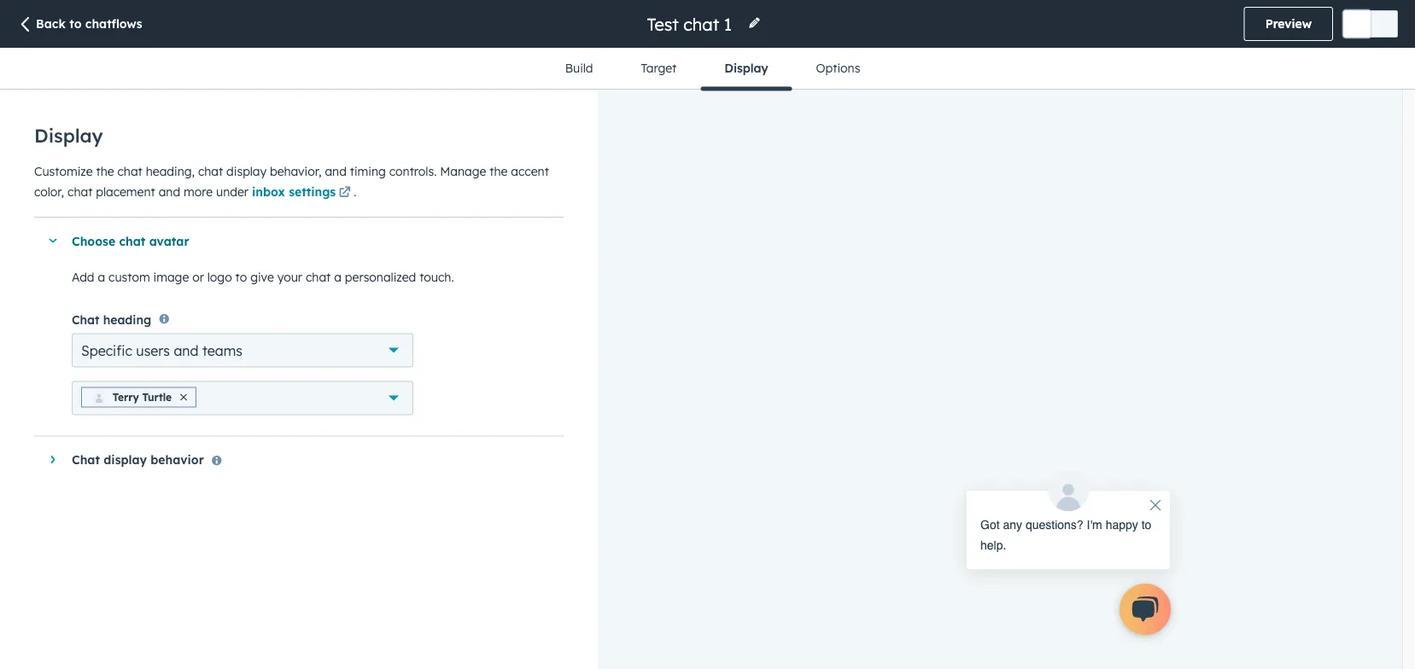 Task type: vqa. For each thing, say whether or not it's contained in the screenshot.
Got any questions? I'm happy to help. popup button
yes



Task type: locate. For each thing, give the bounding box(es) containing it.
specific users and teams button
[[72, 333, 413, 368]]

a left "personalized"
[[334, 270, 342, 285]]

1 vertical spatial to
[[235, 270, 247, 285]]

0 vertical spatial to
[[69, 16, 82, 31]]

custom
[[109, 270, 150, 285]]

happy
[[1106, 518, 1138, 532]]

1 vertical spatial chat
[[72, 452, 100, 467]]

close image
[[180, 394, 187, 401]]

welcome message status
[[949, 471, 1171, 571]]

under
[[216, 184, 249, 199]]

to inside got any questions? i'm happy to help.
[[1142, 518, 1152, 532]]

0 horizontal spatial to
[[69, 16, 82, 31]]

inbox settings
[[252, 184, 336, 199]]

0 vertical spatial display
[[724, 61, 768, 76]]

chat
[[72, 312, 100, 327], [72, 452, 100, 467]]

0 vertical spatial display
[[226, 164, 267, 178]]

options button
[[792, 48, 884, 89]]

display up under
[[226, 164, 267, 178]]

touch.
[[419, 270, 454, 285]]

inbox settings link
[[252, 183, 354, 203]]

to inside button
[[69, 16, 82, 31]]

chat inside dropdown button
[[119, 233, 146, 248]]

1 horizontal spatial a
[[334, 270, 342, 285]]

to right happy
[[1142, 518, 1152, 532]]

0 vertical spatial caret image
[[48, 239, 58, 243]]

add a custom image or logo to give your chat a personalized touch.
[[72, 270, 454, 285]]

0 horizontal spatial a
[[98, 270, 105, 285]]

add
[[72, 270, 94, 285]]

caret image for choose chat avatar dropdown button
[[48, 239, 58, 243]]

target
[[641, 61, 677, 76]]

1 vertical spatial display
[[34, 124, 103, 147]]

link opens in a new window image
[[339, 183, 351, 203], [339, 187, 351, 199]]

and right the users
[[174, 342, 199, 359]]

1 horizontal spatial the
[[490, 164, 508, 178]]

chatflows
[[85, 16, 142, 31]]

chat up placement
[[117, 164, 142, 178]]

settings
[[289, 184, 336, 199]]

display
[[724, 61, 768, 76], [34, 124, 103, 147]]

2 vertical spatial and
[[174, 342, 199, 359]]

display inside button
[[724, 61, 768, 76]]

1 horizontal spatial display
[[724, 61, 768, 76]]

and up settings
[[325, 164, 347, 178]]

navigation
[[541, 48, 884, 91]]

customize
[[34, 164, 93, 178]]

1 link opens in a new window image from the top
[[339, 183, 351, 203]]

customize the chat heading, chat display behavior, and timing controls. manage the accent color, chat placement and more under
[[34, 164, 549, 199]]

display
[[226, 164, 267, 178], [104, 452, 147, 467]]

to right back
[[69, 16, 82, 31]]

timing
[[350, 164, 386, 178]]

chat display behavior
[[72, 452, 204, 467]]

1 horizontal spatial to
[[235, 270, 247, 285]]

chat down customize
[[67, 184, 93, 199]]

2 vertical spatial to
[[1142, 518, 1152, 532]]

caret image left choose
[[48, 239, 58, 243]]

display button
[[701, 48, 792, 91]]

choose chat avatar button
[[34, 218, 547, 264]]

.
[[354, 184, 357, 199]]

display inside customize the chat heading, chat display behavior, and timing controls. manage the accent color, chat placement and more under
[[226, 164, 267, 178]]

1 vertical spatial display
[[104, 452, 147, 467]]

and down heading,
[[159, 184, 180, 199]]

chat heading
[[72, 312, 151, 327]]

back to chatflows
[[36, 16, 142, 31]]

caret image left chat display behavior
[[51, 455, 55, 465]]

2 horizontal spatial to
[[1142, 518, 1152, 532]]

a
[[98, 270, 105, 285], [334, 270, 342, 285]]

1 horizontal spatial display
[[226, 164, 267, 178]]

to
[[69, 16, 82, 31], [235, 270, 247, 285], [1142, 518, 1152, 532]]

to left give
[[235, 270, 247, 285]]

chat
[[117, 164, 142, 178], [198, 164, 223, 178], [67, 184, 93, 199], [119, 233, 146, 248], [306, 270, 331, 285]]

2 chat from the top
[[72, 452, 100, 467]]

chat for chat display behavior
[[72, 452, 100, 467]]

accent
[[511, 164, 549, 178]]

caret image
[[48, 239, 58, 243], [51, 455, 55, 465]]

None field
[[645, 12, 737, 35]]

the up placement
[[96, 164, 114, 178]]

2 link opens in a new window image from the top
[[339, 187, 351, 199]]

0 vertical spatial chat
[[72, 312, 100, 327]]

chat inside dropdown button
[[72, 452, 100, 467]]

caret image inside choose chat avatar dropdown button
[[48, 239, 58, 243]]

0 vertical spatial and
[[325, 164, 347, 178]]

link opens in a new window image inside inbox settings link
[[339, 187, 351, 199]]

0 horizontal spatial display
[[104, 452, 147, 467]]

help.
[[980, 539, 1006, 553]]

the left accent
[[490, 164, 508, 178]]

caret image for chat display behavior dropdown button
[[51, 455, 55, 465]]

got any questions? i'm happy to help.
[[980, 518, 1152, 553]]

and inside popup button
[[174, 342, 199, 359]]

a right add
[[98, 270, 105, 285]]

display left behavior
[[104, 452, 147, 467]]

and
[[325, 164, 347, 178], [159, 184, 180, 199], [174, 342, 199, 359]]

personalized
[[345, 270, 416, 285]]

1 vertical spatial and
[[159, 184, 180, 199]]

1 vertical spatial caret image
[[51, 455, 55, 465]]

any
[[1003, 518, 1022, 532]]

chat up "custom" at left
[[119, 233, 146, 248]]

caret image inside chat display behavior dropdown button
[[51, 455, 55, 465]]

the
[[96, 164, 114, 178], [490, 164, 508, 178]]

1 chat from the top
[[72, 312, 100, 327]]

0 horizontal spatial the
[[96, 164, 114, 178]]



Task type: describe. For each thing, give the bounding box(es) containing it.
teams
[[202, 342, 243, 359]]

turtle
[[142, 391, 172, 404]]

questions?
[[1026, 518, 1083, 532]]

behavior
[[150, 452, 204, 467]]

your
[[277, 270, 302, 285]]

inbox
[[252, 184, 285, 199]]

got any questions? i'm happy to help. button
[[966, 471, 1171, 571]]

chat for chat heading
[[72, 312, 100, 327]]

chat right your at top
[[306, 270, 331, 285]]

1 a from the left
[[98, 270, 105, 285]]

choose
[[72, 233, 115, 248]]

heading
[[103, 312, 151, 327]]

chat up more
[[198, 164, 223, 178]]

back to chatflows button
[[17, 16, 142, 34]]

controls.
[[389, 164, 437, 178]]

preview
[[1265, 16, 1312, 31]]

specific
[[81, 342, 132, 359]]

terry turtle
[[112, 391, 172, 404]]

behavior,
[[270, 164, 322, 178]]

terry
[[112, 391, 139, 404]]

back
[[36, 16, 66, 31]]

choose chat avatar
[[72, 233, 189, 248]]

preview button
[[1244, 7, 1333, 41]]

logo
[[207, 270, 232, 285]]

build
[[565, 61, 593, 76]]

display inside dropdown button
[[104, 452, 147, 467]]

0 horizontal spatial display
[[34, 124, 103, 147]]

placement
[[96, 184, 155, 199]]

build button
[[541, 48, 617, 89]]

chat display behavior button
[[34, 437, 547, 483]]

users
[[136, 342, 170, 359]]

got
[[980, 518, 1000, 532]]

heading,
[[146, 164, 195, 178]]

give
[[250, 270, 274, 285]]

image
[[153, 270, 189, 285]]

navigation containing build
[[541, 48, 884, 91]]

target button
[[617, 48, 701, 89]]

or
[[192, 270, 204, 285]]

1 the from the left
[[96, 164, 114, 178]]

more
[[184, 184, 213, 199]]

manage
[[440, 164, 486, 178]]

terry turtle button
[[72, 381, 413, 415]]

specific users and teams
[[81, 342, 243, 359]]

options
[[816, 61, 860, 76]]

color,
[[34, 184, 64, 199]]

2 a from the left
[[334, 270, 342, 285]]

avatar
[[149, 233, 189, 248]]

2 the from the left
[[490, 164, 508, 178]]

i'm
[[1087, 518, 1102, 532]]

got any questions? i'm happy to help. status
[[980, 515, 1156, 556]]



